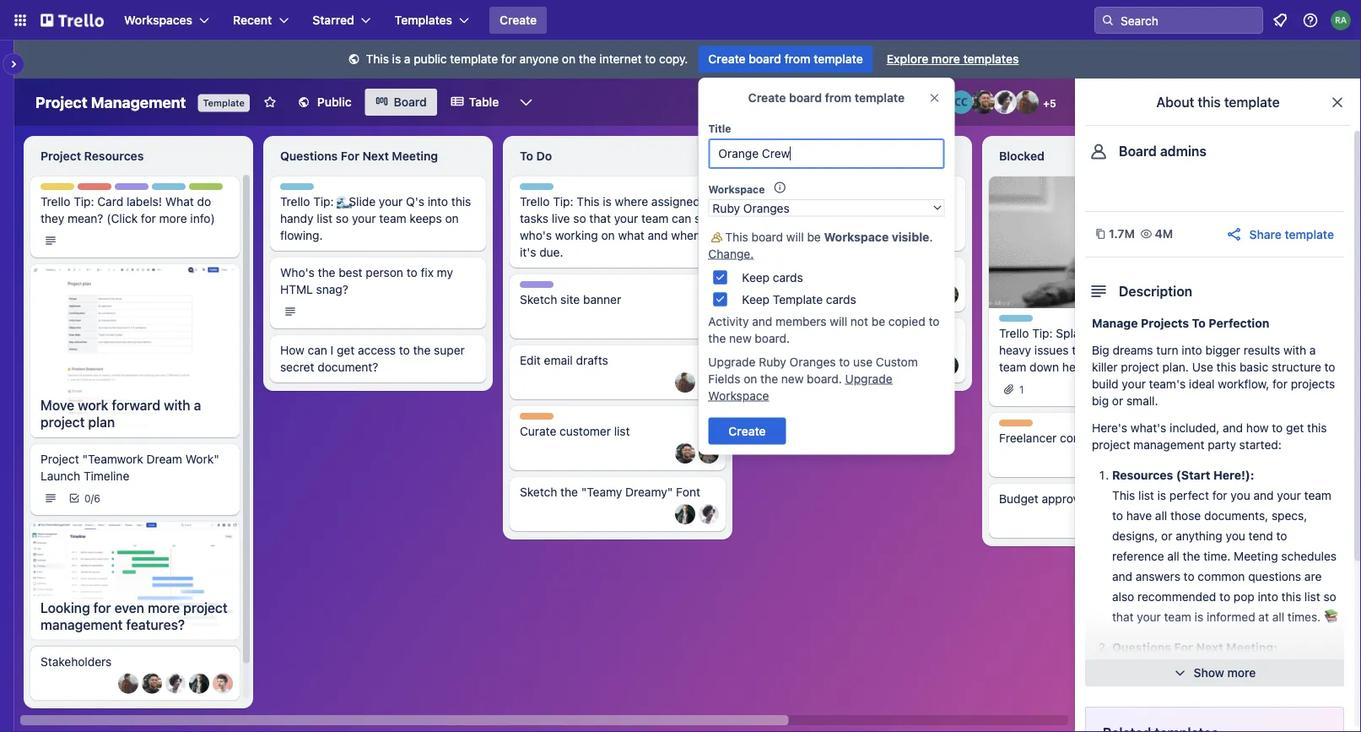 Task type: locate. For each thing, give the bounding box(es) containing it.
Questions For Next Meeting text field
[[270, 143, 486, 170]]

2 vertical spatial workspace
[[709, 388, 769, 402]]

tip inside trello tip trello tip: 💬for those in-between tasks that are almost done but also awaiting one last step.
[[790, 184, 805, 196]]

upgrade ruby oranges to use custom fields on the new board.
[[709, 355, 918, 385]]

color: yellow, title: "copy request" element
[[41, 183, 74, 190]]

1 vertical spatial also
[[1113, 590, 1135, 604]]

meeting down board link on the top
[[392, 149, 438, 163]]

tip: inside trello tip trello tip: 💬for those in-between tasks that are almost done but also awaiting one last step.
[[793, 195, 814, 209]]

so inside questions for next meeting: never again forget that important question you thought of in the shower this morning! slide your q's into this handy list so your team keeps on flowi
[[1168, 721, 1181, 732]]

color: orange, title: "one more step" element for freelancer
[[1000, 420, 1033, 426]]

for inside looking for even more project management features?
[[93, 600, 111, 616]]

blocked
[[1000, 149, 1045, 163]]

0 vertical spatial for
[[341, 149, 360, 163]]

recent
[[233, 13, 272, 27]]

board. up the ruby
[[755, 331, 790, 345]]

and right what
[[648, 228, 668, 242]]

this up my
[[452, 195, 471, 209]]

also
[[929, 212, 951, 225], [1113, 590, 1135, 604]]

Pending text field
[[750, 143, 966, 170]]

team down the "assigned"
[[642, 212, 669, 225]]

0 horizontal spatial todd (todd05497623) image
[[213, 673, 233, 694]]

chris (chris42642663) image up font
[[675, 443, 696, 464]]

team's
[[1150, 377, 1186, 391]]

team up oranges
[[796, 326, 823, 338]]

project
[[1122, 360, 1160, 374], [41, 414, 85, 430], [1093, 438, 1131, 452], [183, 600, 228, 616]]

will inside 'keep cards keep template cards activity and members will not be copied to the new board.'
[[830, 314, 848, 328]]

this
[[366, 52, 389, 66], [577, 195, 600, 209], [726, 230, 749, 244], [1113, 488, 1136, 502]]

2 vertical spatial chris (chris42642663) image
[[142, 673, 162, 694]]

0 horizontal spatial next
[[363, 149, 389, 163]]

are down schedules in the right bottom of the page
[[1305, 570, 1322, 583]]

0 horizontal spatial those
[[850, 195, 880, 209]]

0 vertical spatial todd (todd05497623) image
[[699, 312, 719, 332]]

done
[[877, 212, 904, 225]]

1 horizontal spatial template
[[773, 292, 823, 306]]

1 horizontal spatial will
[[830, 314, 848, 328]]

star or unstar board image
[[263, 95, 277, 109]]

how
[[1247, 421, 1270, 435]]

get right i
[[337, 343, 355, 357]]

on right fields
[[744, 372, 758, 385]]

super
[[434, 343, 465, 357]]

for down labels!
[[141, 212, 156, 225]]

upgrade down use
[[846, 372, 893, 385]]

will left not
[[830, 314, 848, 328]]

0 vertical spatial will
[[787, 230, 804, 244]]

janelle (janelle549) image
[[699, 504, 719, 524]]

so inside resources (start here!): this list is perfect for you and your team to have all those documents, specs, designs, or anything you tend to reference all the time. meeting schedules and answers to common questions are also recommended to pop into this list so that your team is informed at all times. 📚
[[1324, 590, 1337, 604]]

0 vertical spatial chris (chris42642663) image
[[972, 90, 995, 114]]

more up of
[[1228, 666, 1257, 680]]

with up structure at right
[[1284, 343, 1307, 357]]

perfect
[[1170, 488, 1210, 502]]

1 horizontal spatial design
[[520, 282, 554, 294]]

template inside 'keep cards keep template cards activity and members will not be copied to the new board.'
[[773, 292, 823, 306]]

2 horizontal spatial a
[[1310, 343, 1317, 357]]

stakeholders
[[41, 654, 112, 668]]

1 vertical spatial resources
[[1113, 468, 1174, 482]]

never
[[1113, 661, 1145, 675]]

tasks for live
[[520, 212, 549, 225]]

and up social
[[753, 314, 773, 328]]

tip: left 🌊slide
[[313, 195, 334, 209]]

tip inside trello tip trello tip: this is where assigned tasks live so that your team can see who's working on what and when it's due.
[[550, 184, 565, 196]]

0 horizontal spatial board
[[394, 95, 427, 109]]

sketch left the 'site'
[[520, 293, 558, 306]]

list inside questions for next meeting: never again forget that important question you thought of in the shower this morning! slide your q's into this handy list so your team keeps on flowi
[[1149, 721, 1165, 732]]

almost
[[837, 212, 873, 225]]

more down what
[[159, 212, 187, 225]]

filters button
[[850, 89, 915, 116]]

2 horizontal spatial create
[[749, 91, 786, 105]]

create inside button
[[500, 13, 537, 27]]

chris (chris42642663) image right javier (javier85303346) icon
[[699, 372, 719, 393]]

mean?
[[68, 212, 103, 225]]

reference
[[1113, 549, 1165, 563]]

dreams
[[1113, 343, 1154, 357]]

that inside trello tip trello tip: this is where assigned tasks live so that your team can see who's working on what and when it's due.
[[590, 212, 611, 225]]

you
[[1231, 488, 1251, 502], [1226, 529, 1246, 543], [1163, 681, 1183, 695]]

0 vertical spatial a
[[404, 52, 411, 66]]

you down documents,
[[1226, 529, 1246, 543]]

that up one
[[792, 212, 813, 225]]

awaiting
[[760, 228, 805, 242]]

1 vertical spatial template
[[773, 292, 823, 306]]

that up working at the left top of page
[[590, 212, 611, 225]]

1 horizontal spatial upgrade
[[846, 372, 893, 385]]

1 vertical spatial board
[[1120, 143, 1158, 159]]

are inside resources (start here!): this list is perfect for you and your team to have all those documents, specs, designs, or anything you tend to reference all the time. meeting schedules and answers to common questions are also recommended to pop into this list so that your team is informed at all times. 📚
[[1305, 570, 1322, 583]]

Blocked text field
[[990, 143, 1206, 170]]

to right "copied"
[[929, 314, 940, 328]]

those for slowing
[[1096, 326, 1127, 340]]

between
[[898, 195, 945, 209]]

0 vertical spatial all
[[1156, 509, 1168, 523]]

janelle (janelle549) image
[[994, 90, 1017, 114], [165, 673, 186, 694]]

cards
[[773, 270, 804, 284], [827, 292, 857, 306]]

1 vertical spatial with
[[164, 397, 190, 413]]

todd (todd05497623) image down "copied"
[[915, 355, 936, 376]]

labels!
[[127, 195, 162, 209]]

template up 'members'
[[773, 292, 823, 306]]

informed
[[1207, 610, 1256, 624]]

are inside trello tip trello tip: 💬for those in-between tasks that are almost done but also awaiting one last step.
[[817, 212, 834, 225]]

assigned
[[652, 195, 701, 209]]

board for board
[[394, 95, 427, 109]]

1 vertical spatial handy
[[1113, 721, 1146, 732]]

color: red, title: "priority" element
[[78, 183, 113, 196]]

0 notifications image
[[1271, 10, 1291, 30]]

board admins
[[1120, 143, 1207, 159]]

more inside button
[[1228, 666, 1257, 680]]

0 vertical spatial get
[[337, 343, 355, 357]]

project inside text field
[[41, 149, 81, 163]]

project down here's at the right of page
[[1093, 438, 1131, 452]]

see
[[695, 212, 714, 225]]

0 vertical spatial template
[[203, 98, 245, 108]]

all right have
[[1156, 509, 1168, 523]]

1 horizontal spatial from
[[825, 91, 852, 105]]

be right not
[[872, 314, 886, 328]]

those inside trello tip trello tip: splash those redtape- heavy issues that are slowing your team down here.
[[1096, 326, 1127, 340]]

so up working at the left top of page
[[574, 212, 586, 225]]

0 vertical spatial also
[[929, 212, 951, 225]]

on inside questions for next meeting: never again forget that important question you thought of in the shower this morning! slide your q's into this handy list so your team keeps on flowi
[[1278, 721, 1292, 732]]

tasks inside trello tip trello tip: this is where assigned tasks live so that your team can see who's working on what and when it's due.
[[520, 212, 549, 225]]

color: sky, title: "trello tip" element
[[152, 183, 197, 196], [280, 183, 326, 196], [520, 183, 565, 196], [760, 183, 805, 196], [1000, 315, 1045, 328]]

board left admins
[[1120, 143, 1158, 159]]

upgrade
[[709, 355, 756, 369], [846, 372, 893, 385]]

for inside trello tip: card labels! what do they mean? (click for more info)
[[141, 212, 156, 225]]

0 horizontal spatial color: orange, title: "one more step" element
[[520, 413, 554, 420]]

for inside questions for next meeting: never again forget that important question you thought of in the shower this morning! slide your q's into this handy list so your team keeps on flowi
[[1175, 640, 1194, 654]]

trello tip: 🌊slide your q's into this handy list so your team keeps on flowing. link
[[280, 193, 476, 244]]

1 vertical spatial for
[[1175, 640, 1194, 654]]

2 tasks from the left
[[760, 212, 789, 225]]

on inside trello tip trello tip: 🌊slide your q's into this handy list so your team keeps on flowing.
[[445, 212, 459, 225]]

keep cards keep template cards activity and members will not be copied to the new board.
[[709, 270, 940, 345]]

1 horizontal spatial can
[[672, 212, 692, 225]]

recommended
[[1138, 590, 1217, 604]]

team for social
[[796, 326, 823, 338]]

0 vertical spatial meeting
[[392, 149, 438, 163]]

for for meeting:
[[1175, 640, 1194, 654]]

1 vertical spatial are
[[1097, 343, 1115, 357]]

0 horizontal spatial upgrade
[[709, 355, 756, 369]]

2 horizontal spatial team
[[796, 326, 823, 338]]

Title text field
[[709, 138, 945, 169]]

0 horizontal spatial also
[[929, 212, 951, 225]]

for inside text box
[[341, 149, 360, 163]]

cards down the awaiting
[[773, 270, 804, 284]]

next inside questions for next meeting: never again forget that important question you thought of in the shower this morning! slide your q's into this handy list so your team keeps on flowi
[[1197, 640, 1224, 654]]

keeps up "fix" in the left of the page
[[410, 212, 442, 225]]

handy up flowing.
[[280, 212, 314, 225]]

manage projects to perfection
[[1093, 316, 1270, 330]]

sketch site banner link
[[520, 291, 716, 308]]

upgrade for upgrade ruby oranges to use custom fields on the new board.
[[709, 355, 756, 369]]

None submit
[[709, 418, 787, 445]]

approval
[[1042, 492, 1089, 506]]

design for sketch
[[520, 282, 554, 294]]

to right tend
[[1277, 529, 1288, 543]]

primary element
[[0, 0, 1362, 41]]

specs,
[[1272, 509, 1308, 523]]

handy
[[280, 212, 314, 225], [1113, 721, 1146, 732]]

dreamy"
[[626, 485, 673, 499]]

color: purple, title: "design team" element for sketch site banner
[[520, 281, 583, 294]]

1 horizontal spatial resources
[[1113, 468, 1174, 482]]

chris (chris42642663) image
[[972, 90, 995, 114], [675, 443, 696, 464], [142, 673, 162, 694]]

tasks inside trello tip trello tip: 💬for those in-between tasks that are almost done but also awaiting one last step.
[[760, 212, 789, 225]]

stephen (stephen11674280) image
[[189, 673, 209, 694]]

on down shower
[[1278, 721, 1292, 732]]

1 vertical spatial color: purple, title: "design team" element
[[520, 281, 583, 294]]

sketch the "teamy dreamy" font link
[[520, 484, 716, 501]]

0 horizontal spatial chris (chris42642663) image
[[699, 372, 719, 393]]

design team social media assets
[[760, 326, 867, 350]]

for up 🌊slide
[[341, 149, 360, 163]]

team inside design team sketch site banner
[[557, 282, 583, 294]]

those inside trello tip trello tip: 💬for those in-between tasks that are almost done but also awaiting one last step.
[[850, 195, 880, 209]]

2 keep from the top
[[743, 292, 770, 306]]

Board name text field
[[27, 89, 195, 116]]

this inside trello tip trello tip: this is where assigned tasks live so that your team can see who's working on what and when it's due.
[[577, 195, 600, 209]]

the up snag? at the left of page
[[318, 266, 336, 279]]

meeting inside resources (start here!): this list is perfect for you and your team to have all those documents, specs, designs, or anything you tend to reference all the time. meeting schedules and answers to common questions are also recommended to pop into this list so that your team is informed at all times. 📚
[[1235, 549, 1279, 563]]

tip for trello tip: this is where assigned tasks live so that your team can see who's working on what and when it's due.
[[550, 184, 565, 196]]

javier (javier85303346) image down stakeholders link
[[118, 673, 138, 694]]

1 sketch from the top
[[520, 293, 558, 306]]

that inside resources (start here!): this list is perfect for you and your team to have all those documents, specs, designs, or anything you tend to reference all the time. meeting schedules and answers to common questions are also recommended to pop into this list so that your team is informed at all times. 📚
[[1113, 610, 1134, 624]]

with inside move work forward with a project plan
[[164, 397, 190, 413]]

tasks for that
[[760, 212, 789, 225]]

handy down morning!
[[1113, 721, 1146, 732]]

questions
[[1249, 570, 1302, 583]]

questions for next meeting: never again forget that important question you thought of in the shower this morning! slide your q's into this handy list so your team keeps on flowi
[[1113, 640, 1337, 732]]

1 horizontal spatial questions
[[1113, 640, 1172, 654]]

0 vertical spatial create
[[500, 13, 537, 27]]

0 horizontal spatial management
[[41, 616, 123, 633]]

1 horizontal spatial or
[[1162, 529, 1173, 543]]

0 vertical spatial chris (chris42642663) image
[[915, 285, 936, 305]]

workspace inside the "this board will be workspace visible . change."
[[825, 230, 889, 244]]

project up project resources
[[35, 93, 87, 111]]

those up almost
[[850, 195, 880, 209]]

color: purple, title: "design team" element up the ruby
[[760, 325, 823, 338]]

those up big
[[1096, 326, 1127, 340]]

edit
[[520, 353, 541, 367]]

your inside trello tip trello tip: splash those redtape- heavy issues that are slowing your team down here.
[[1162, 343, 1186, 357]]

stephen (stephen11674280) image down font
[[675, 504, 696, 524]]

1 vertical spatial create
[[709, 52, 746, 66]]

or right designs,
[[1162, 529, 1173, 543]]

1 horizontal spatial next
[[1197, 640, 1224, 654]]

project up color: yellow, title: "copy request" element
[[41, 149, 81, 163]]

more up features?
[[148, 600, 180, 616]]

color: purple, title: "design team" element down due.
[[520, 281, 583, 294]]

resources up have
[[1113, 468, 1174, 482]]

upgrade inside upgrade workspace
[[846, 372, 893, 385]]

javier (javier85303346) image
[[1016, 90, 1039, 114], [118, 673, 138, 694]]

or inside big dreams turn into bigger results with a killer project plan. use this basic structure to build your team's ideal workflow, for projects big or small.
[[1113, 394, 1124, 408]]

snag?
[[316, 282, 349, 296]]

your up what
[[614, 212, 639, 225]]

2 vertical spatial a
[[194, 397, 201, 413]]

into up at at bottom
[[1259, 590, 1279, 604]]

next inside text box
[[363, 149, 389, 163]]

create right copy.
[[709, 52, 746, 66]]

questions up never on the right bottom of the page
[[1113, 640, 1172, 654]]

1 horizontal spatial tasks
[[760, 212, 789, 225]]

into up use
[[1182, 343, 1203, 357]]

live
[[552, 212, 570, 225]]

0 vertical spatial janelle (janelle549) image
[[994, 90, 1017, 114]]

tip inside trello tip trello tip: 🌊slide your q's into this handy list so your team keeps on flowing.
[[310, 184, 326, 196]]

board inside 'link'
[[749, 52, 782, 66]]

1 vertical spatial q's
[[1245, 701, 1263, 715]]

color: sky, title: "trello tip" element for pending
[[760, 183, 805, 196]]

and inside the here's what's included, and how to get this project management party started:
[[1224, 421, 1244, 435]]

project inside project "teamwork dream work" launch timeline
[[41, 452, 79, 466]]

6
[[94, 492, 100, 504]]

you up documents,
[[1231, 488, 1251, 502]]

0 vertical spatial javier (javier85303346) image
[[1016, 90, 1039, 114]]

template
[[203, 98, 245, 108], [773, 292, 823, 306]]

1 horizontal spatial q's
[[1245, 701, 1263, 715]]

0 horizontal spatial stephen (stephen11674280) image
[[675, 504, 696, 524]]

to right projects
[[1193, 316, 1207, 330]]

budget approval link
[[1000, 491, 1196, 507]]

board down public
[[394, 95, 427, 109]]

project for project "teamwork dream work" launch timeline
[[41, 452, 79, 466]]

todd (todd05497623) image
[[699, 312, 719, 332], [915, 355, 936, 376], [213, 673, 233, 694]]

1 vertical spatial board.
[[807, 372, 842, 385]]

design inside design team sketch site banner
[[520, 282, 554, 294]]

all right at at bottom
[[1273, 610, 1285, 624]]

caity (caity) image
[[950, 90, 974, 114]]

1 horizontal spatial team
[[557, 282, 583, 294]]

next
[[363, 149, 389, 163], [1197, 640, 1224, 654]]

questions down the public button
[[280, 149, 338, 163]]

todd (todd05497623) image up fields
[[699, 312, 719, 332]]

or right big
[[1113, 394, 1124, 408]]

for down structure at right
[[1273, 377, 1288, 391]]

brooke (brooke94205718) image
[[939, 285, 959, 305], [699, 443, 719, 464]]

0 vertical spatial next
[[363, 149, 389, 163]]

tip: inside trello tip trello tip: 🌊slide your q's into this handy list so your team keeps on flowing.
[[313, 195, 334, 209]]

workflow,
[[1219, 377, 1270, 391]]

the right in in the bottom right of the page
[[1259, 681, 1276, 695]]

use
[[1193, 360, 1214, 374]]

javier (javier85303346) image left + at right
[[1016, 90, 1039, 114]]

Search field
[[1115, 8, 1263, 33]]

this up working at the left top of page
[[577, 195, 600, 209]]

the left "teamy
[[561, 485, 578, 499]]

how
[[280, 343, 305, 357]]

color: orange, title: "one more step" element
[[520, 413, 554, 420], [1000, 420, 1033, 426]]

2 vertical spatial you
[[1163, 681, 1183, 695]]

shower
[[1280, 681, 1319, 695]]

project "teamwork dream work" launch timeline
[[41, 452, 219, 483]]

your inside trello tip trello tip: this is where assigned tasks live so that your team can see who's working on what and when it's due.
[[614, 212, 639, 225]]

back to home image
[[41, 7, 104, 34]]

janelle (janelle549) image left stephen (stephen11674280) image
[[165, 673, 186, 694]]

this up the times.
[[1282, 590, 1302, 604]]

is down recommended
[[1195, 610, 1204, 624]]

list up have
[[1139, 488, 1155, 502]]

1 horizontal spatial those
[[1096, 326, 1127, 340]]

assets
[[832, 336, 867, 350]]

resources
[[84, 149, 144, 163], [1113, 468, 1174, 482]]

sketch
[[520, 293, 558, 306], [520, 485, 558, 499]]

share template button
[[1226, 225, 1335, 243]]

next for meeting:
[[1197, 640, 1224, 654]]

or inside resources (start here!): this list is perfect for you and your team to have all those documents, specs, designs, or anything you tend to reference all the time. meeting schedules and answers to common questions are also recommended to pop into this list so that your team is informed at all times. 📚
[[1162, 529, 1173, 543]]

chris (chris42642663) image
[[915, 285, 936, 305], [699, 372, 719, 393]]

be inside the "this board will be workspace visible . change."
[[808, 230, 821, 244]]

sketch down curate
[[520, 485, 558, 499]]

0 / 6
[[84, 492, 100, 504]]

0 horizontal spatial cards
[[773, 270, 804, 284]]

0 horizontal spatial create
[[500, 13, 537, 27]]

4m
[[1156, 227, 1174, 241]]

for for meeting
[[341, 149, 360, 163]]

0 horizontal spatial to
[[520, 149, 534, 163]]

1 vertical spatial project
[[41, 149, 81, 163]]

customer
[[560, 424, 611, 438]]

Project Resources text field
[[30, 143, 247, 170]]

pending
[[760, 149, 806, 163]]

also up .
[[929, 212, 951, 225]]

will left one
[[787, 230, 804, 244]]

1 tasks from the left
[[520, 212, 549, 225]]

upgrade inside upgrade ruby oranges to use custom fields on the new board.
[[709, 355, 756, 369]]

html
[[280, 282, 313, 296]]

1 horizontal spatial keeps
[[1242, 721, 1275, 732]]

you inside questions for next meeting: never again forget that important question you thought of in the shower this morning! slide your q's into this handy list so your team keeps on flowi
[[1163, 681, 1183, 695]]

color: purple, title: "design team" element for social media assets
[[760, 325, 823, 338]]

into inside trello tip trello tip: 🌊slide your q's into this handy list so your team keeps on flowing.
[[428, 195, 448, 209]]

1 vertical spatial from
[[825, 91, 852, 105]]

2 vertical spatial board
[[752, 230, 784, 244]]

new inside upgrade ruby oranges to use custom fields on the new board.
[[782, 372, 804, 385]]

next up forget
[[1197, 640, 1224, 654]]

those for almost
[[850, 195, 880, 209]]

2 vertical spatial create
[[749, 91, 786, 105]]

cards up not
[[827, 292, 857, 306]]

0 vertical spatial design
[[115, 184, 149, 196]]

morning!
[[1136, 701, 1184, 715]]

1 horizontal spatial get
[[1287, 421, 1305, 435]]

0 horizontal spatial be
[[808, 230, 821, 244]]

color: orange, title: "one more step" element up freelancer
[[1000, 420, 1033, 426]]

what
[[165, 195, 194, 209]]

board. inside upgrade ruby oranges to use custom fields on the new board.
[[807, 372, 842, 385]]

2 horizontal spatial todd (todd05497623) image
[[915, 355, 936, 376]]

from inside 'link'
[[785, 52, 811, 66]]

are inside trello tip trello tip: splash those redtape- heavy issues that are slowing your team down here.
[[1097, 343, 1115, 357]]

1 vertical spatial create board from template
[[749, 91, 905, 105]]

0 vertical spatial you
[[1231, 488, 1251, 502]]

1 vertical spatial will
[[830, 314, 848, 328]]

best
[[339, 266, 363, 279]]

budget
[[1000, 492, 1039, 506]]

2 vertical spatial are
[[1305, 570, 1322, 583]]

keeps down in in the bottom right of the page
[[1242, 721, 1275, 732]]

💬for
[[817, 195, 846, 209]]

this down bigger
[[1217, 360, 1237, 374]]

can left i
[[308, 343, 327, 357]]

a up work"
[[194, 397, 201, 413]]

resources up priority design team on the left top of the page
[[84, 149, 144, 163]]

trello tip: card labels! what do they mean? (click for more info) link
[[41, 193, 230, 227]]

brooke (brooke94205718) image
[[928, 90, 952, 114]]

included,
[[1170, 421, 1220, 435]]

legal review link
[[760, 264, 956, 281]]

design inside design team social media assets
[[760, 326, 794, 338]]

0 vertical spatial can
[[672, 212, 692, 225]]

new down activity
[[730, 331, 752, 345]]

1 vertical spatial can
[[308, 343, 327, 357]]

into inside questions for next meeting: never again forget that important question you thought of in the shower this morning! slide your q's into this handy list so your team keeps on flowi
[[1266, 701, 1287, 715]]

project inside board name text field
[[35, 93, 87, 111]]

fix
[[421, 266, 434, 279]]

plan.
[[1163, 360, 1190, 374]]

1 vertical spatial brooke (brooke94205718) image
[[699, 443, 719, 464]]

color: orange, title: "one more step" element up curate
[[520, 413, 554, 420]]

starred
[[313, 13, 354, 27]]

more
[[932, 52, 961, 66], [159, 212, 187, 225], [148, 600, 180, 616], [1228, 666, 1257, 680]]

structure
[[1272, 360, 1322, 374]]

color: orange, title: "one more step" element for curate
[[520, 413, 554, 420]]

q's down in in the bottom right of the page
[[1245, 701, 1263, 715]]

2 vertical spatial todd (todd05497623) image
[[213, 673, 233, 694]]

the down the ruby
[[761, 372, 779, 385]]

to inside upgrade ruby oranges to use custom fields on the new board.
[[839, 355, 850, 369]]

0 vertical spatial to
[[520, 149, 534, 163]]

1 vertical spatial meeting
[[1235, 549, 1279, 563]]

1 vertical spatial design
[[520, 282, 554, 294]]

chris (chris42642663) image down stakeholders link
[[142, 673, 162, 694]]

sm image
[[709, 228, 726, 245]]

that up of
[[1217, 661, 1238, 675]]

project up launch
[[41, 452, 79, 466]]

into inside big dreams turn into bigger results with a killer project plan. use this basic structure to build your team's ideal workflow, for projects big or small.
[[1182, 343, 1203, 357]]

document?
[[318, 360, 379, 374]]

0 vertical spatial with
[[1284, 343, 1307, 357]]

color: purple, title: "design team" element
[[115, 183, 178, 196], [520, 281, 583, 294], [760, 325, 823, 338]]

1 vertical spatial workspace
[[825, 230, 889, 244]]

(click
[[107, 212, 138, 225]]

team inside trello tip trello tip: 🌊slide your q's into this handy list so your team keeps on flowing.
[[379, 212, 407, 225]]

create board from template link
[[699, 46, 874, 73]]

1 horizontal spatial stephen (stephen11674280) image
[[939, 355, 959, 376]]

0 vertical spatial are
[[817, 212, 834, 225]]

create inside 'link'
[[709, 52, 746, 66]]

1 vertical spatial board
[[789, 91, 822, 105]]

tasks up the awaiting
[[760, 212, 789, 225]]

0 horizontal spatial can
[[308, 343, 327, 357]]

this inside resources (start here!): this list is perfect for you and your team to have all those documents, specs, designs, or anything you tend to reference all the time. meeting schedules and answers to common questions are also recommended to pop into this list so that your team is informed at all times. 📚
[[1282, 590, 1302, 604]]

your up specs,
[[1278, 488, 1302, 502]]

0 vertical spatial q's
[[406, 195, 425, 209]]

explore more templates link
[[877, 46, 1030, 73]]

so inside trello tip trello tip: 🌊slide your q's into this handy list so your team keeps on flowing.
[[336, 212, 349, 225]]

stephen (stephen11674280) image
[[939, 355, 959, 376], [675, 504, 696, 524]]

questions inside text box
[[280, 149, 338, 163]]

so down 🌊slide
[[336, 212, 349, 225]]

next for meeting
[[363, 149, 389, 163]]

sketch inside design team sketch site banner
[[520, 293, 558, 306]]

1 horizontal spatial a
[[404, 52, 411, 66]]

the inside who's the best person to fix my html snag?
[[318, 266, 336, 279]]

0 vertical spatial board
[[749, 52, 782, 66]]

2 vertical spatial those
[[1171, 509, 1202, 523]]

2 horizontal spatial design
[[760, 326, 794, 338]]

0 vertical spatial board
[[394, 95, 427, 109]]

to left use
[[839, 355, 850, 369]]



Task type: vqa. For each thing, say whether or not it's contained in the screenshot.
planning
no



Task type: describe. For each thing, give the bounding box(es) containing it.
will inside the "this board will be workspace visible . change."
[[787, 230, 804, 244]]

move work forward with a project plan
[[41, 397, 201, 430]]

resources (start here!): this list is perfect for you and your team to have all those documents, specs, designs, or anything you tend to reference all the time. meeting schedules and answers to common questions are also recommended to pop into this list so that your team is informed at all times. 📚
[[1113, 468, 1337, 624]]

your right 🌊slide
[[379, 195, 403, 209]]

slowing
[[1118, 343, 1159, 357]]

trello tip: this is where assigned tasks live so that your team can see who's working on what and when it's due. link
[[520, 193, 716, 261]]

handy inside questions for next meeting: never again forget that important question you thought of in the shower this morning! slide your q's into this handy list so your team keeps on flowi
[[1113, 721, 1146, 732]]

management inside the here's what's included, and how to get this project management party started:
[[1134, 438, 1205, 452]]

board link
[[365, 89, 437, 116]]

📚
[[1325, 610, 1337, 624]]

tip for trello tip: 🌊slide your q's into this handy list so your team keeps on flowing.
[[310, 184, 326, 196]]

step.
[[854, 228, 881, 242]]

be inside 'keep cards keep template cards activity and members will not be copied to the new board.'
[[872, 314, 886, 328]]

0 vertical spatial workspace
[[709, 183, 765, 195]]

template down explore on the top right of page
[[855, 91, 905, 105]]

this inside resources (start here!): this list is perfect for you and your team to have all those documents, specs, designs, or anything you tend to reference all the time. meeting schedules and answers to common questions are also recommended to pop into this list so that your team is informed at all times. 📚
[[1113, 488, 1136, 502]]

tip for trello tip: 💬for those in-between tasks that are almost done but also awaiting one last step.
[[790, 184, 805, 196]]

1 horizontal spatial janelle (janelle549) image
[[994, 90, 1017, 114]]

this inside the here's what's included, and how to get this project management party started:
[[1308, 421, 1328, 435]]

explore
[[887, 52, 929, 66]]

more inside trello tip: card labels! what do they mean? (click for more info)
[[159, 212, 187, 225]]

your down recommended
[[1138, 610, 1162, 624]]

secret
[[280, 360, 314, 374]]

project inside move work forward with a project plan
[[41, 414, 85, 430]]

project inside looking for even more project management features?
[[183, 600, 228, 616]]

heavy
[[1000, 343, 1032, 357]]

tip: for trello tip: 🌊slide your q's into this handy list so your team keeps on flowing.
[[313, 195, 334, 209]]

sm image
[[346, 52, 363, 68]]

this down the question
[[1113, 701, 1133, 715]]

tip inside trello tip trello tip: splash those redtape- heavy issues that are slowing your team down here.
[[1030, 316, 1045, 328]]

tip: for trello tip: this is where assigned tasks live so that your team can see who's working on what and when it's due.
[[553, 195, 574, 209]]

meeting inside text box
[[392, 149, 438, 163]]

members
[[776, 314, 827, 328]]

designs,
[[1113, 529, 1159, 543]]

2 vertical spatial all
[[1273, 610, 1285, 624]]

about
[[1157, 94, 1195, 110]]

looking
[[41, 600, 90, 616]]

last
[[831, 228, 851, 242]]

my
[[437, 266, 453, 279]]

turn
[[1157, 343, 1179, 357]]

that inside trello tip trello tip: 💬for those in-between tasks that are almost done but also awaiting one last step.
[[792, 212, 813, 225]]

1 horizontal spatial javier (javier85303346) image
[[1016, 90, 1039, 114]]

+
[[1044, 97, 1050, 109]]

drafts
[[576, 353, 609, 367]]

also inside trello tip trello tip: 💬for those in-between tasks that are almost done but also awaiting one last step.
[[929, 212, 951, 225]]

to inside big dreams turn into bigger results with a killer project plan. use this basic structure to build your team's ideal workflow, for projects big or small.
[[1325, 360, 1336, 374]]

0 vertical spatial team
[[151, 184, 178, 196]]

filters
[[876, 95, 910, 109]]

board inside the "this board will be workspace visible . change."
[[752, 230, 784, 244]]

keeps inside questions for next meeting: never again forget that important question you thought of in the shower this morning! slide your q's into this handy list so your team keeps on flowi
[[1242, 721, 1275, 732]]

0 horizontal spatial template
[[203, 98, 245, 108]]

build
[[1093, 377, 1119, 391]]

project inside big dreams turn into bigger results with a killer project plan. use this basic structure to build your team's ideal workflow, for projects big or small.
[[1122, 360, 1160, 374]]

questions for questions for next meeting: never again forget that important question you thought of in the shower this morning! slide your q's into this handy list so your team keeps on flowi
[[1113, 640, 1172, 654]]

party
[[1208, 438, 1237, 452]]

so inside trello tip trello tip: this is where assigned tasks live so that your team can see who's working on what and when it's due.
[[574, 212, 586, 225]]

to inside the here's what's included, and how to get this project management party started:
[[1273, 421, 1284, 435]]

schedules
[[1282, 549, 1337, 563]]

project "teamwork dream work" launch timeline link
[[41, 451, 230, 485]]

get inside how can i get access to the super secret document?
[[337, 343, 355, 357]]

meeting:
[[1227, 640, 1278, 654]]

and inside 'keep cards keep template cards activity and members will not be copied to the new board.'
[[753, 314, 773, 328]]

template inside share template button
[[1285, 227, 1335, 241]]

+ 5
[[1044, 97, 1057, 109]]

1 vertical spatial stephen (stephen11674280) image
[[675, 504, 696, 524]]

javier (javier85303346) image
[[675, 372, 696, 393]]

share template
[[1250, 227, 1335, 241]]

show more button
[[1086, 659, 1345, 686]]

color: sky, title: "trello tip" element for to do
[[520, 183, 565, 196]]

template up table link
[[450, 52, 498, 66]]

pop
[[1234, 590, 1255, 604]]

your down of
[[1218, 701, 1242, 715]]

is left perfect
[[1158, 488, 1167, 502]]

started:
[[1240, 438, 1282, 452]]

trello tip trello tip: 🌊slide your q's into this handy list so your team keeps on flowing.
[[280, 184, 471, 242]]

due.
[[540, 245, 564, 259]]

the left internet
[[579, 52, 597, 66]]

the inside how can i get access to the super secret document?
[[413, 343, 431, 357]]

the inside questions for next meeting: never again forget that important question you thought of in the shower this morning! slide your q's into this handy list so your team keeps on flowi
[[1259, 681, 1276, 695]]

1 vertical spatial janelle (janelle549) image
[[165, 673, 186, 694]]

team inside questions for next meeting: never again forget that important question you thought of in the shower this morning! slide your q's into this handy list so your team keeps on flowi
[[1212, 721, 1239, 732]]

but
[[907, 212, 925, 225]]

ruby anderson (rubyanderson7) image
[[1332, 10, 1352, 30]]

this right sm image
[[366, 52, 389, 66]]

1 horizontal spatial chris (chris42642663) image
[[915, 285, 936, 305]]

this right about
[[1198, 94, 1222, 110]]

1 horizontal spatial to
[[1193, 316, 1207, 330]]

here.
[[1063, 360, 1091, 374]]

keeps inside trello tip trello tip: 🌊slide your q's into this handy list so your team keeps on flowing.
[[410, 212, 442, 225]]

this inside big dreams turn into bigger results with a killer project plan. use this basic structure to build your team's ideal workflow, for projects big or small.
[[1217, 360, 1237, 374]]

design for social
[[760, 326, 794, 338]]

management inside looking for even more project management features?
[[41, 616, 123, 633]]

here!):
[[1214, 468, 1255, 482]]

issues
[[1035, 343, 1069, 357]]

a inside move work forward with a project plan
[[194, 397, 201, 413]]

for inside resources (start here!): this list is perfect for you and your team to have all those documents, specs, designs, or anything you tend to reference all the time. meeting schedules and answers to common questions are also recommended to pop into this list so that your team is informed at all times. 📚
[[1213, 488, 1228, 502]]

work
[[78, 397, 108, 413]]

team inside trello tip trello tip: this is where assigned tasks live so that your team can see who's working on what and when it's due.
[[642, 212, 669, 225]]

tip: inside trello tip: card labels! what do they mean? (click for more info)
[[74, 195, 94, 209]]

1 horizontal spatial brooke (brooke94205718) image
[[939, 285, 959, 305]]

color: lime, title: "halp" element
[[189, 183, 223, 196]]

get inside the here's what's included, and how to get this project management party started:
[[1287, 421, 1305, 435]]

project inside the here's what's included, and how to get this project management party started:
[[1093, 438, 1131, 452]]

"teamwork
[[82, 452, 143, 466]]

public
[[317, 95, 352, 109]]

for inside big dreams turn into bigger results with a killer project plan. use this basic structure to build your team's ideal workflow, for projects big or small.
[[1273, 377, 1288, 391]]

is left public
[[392, 52, 401, 66]]

tip: for trello tip: 💬for those in-between tasks that are almost done but also awaiting one last step.
[[793, 195, 814, 209]]

project for project resources
[[41, 149, 81, 163]]

open information menu image
[[1303, 12, 1320, 29]]

are for almost
[[817, 212, 834, 225]]

your inside big dreams turn into bigger results with a killer project plan. use this basic structure to build your team's ideal workflow, for projects big or small.
[[1122, 377, 1147, 391]]

halp
[[189, 184, 212, 196]]

1 horizontal spatial chris (chris42642663) image
[[675, 443, 696, 464]]

your down slide
[[1185, 721, 1209, 732]]

(start
[[1177, 468, 1211, 482]]

more inside looking for even more project management features?
[[148, 600, 180, 616]]

for left anyone
[[501, 52, 517, 66]]

on inside trello tip trello tip: this is where assigned tasks live so that your team can see who's working on what and when it's due.
[[602, 228, 615, 242]]

show more
[[1194, 666, 1257, 680]]

and down reference
[[1113, 570, 1133, 583]]

recent button
[[223, 7, 299, 34]]

team for sketch
[[557, 282, 583, 294]]

contracts
[[1060, 431, 1112, 445]]

can inside trello tip trello tip: this is where assigned tasks live so that your team can see who's working on what and when it's due.
[[672, 212, 692, 225]]

that inside trello tip trello tip: splash those redtape- heavy issues that are slowing your team down here.
[[1073, 343, 1094, 357]]

new inside 'keep cards keep template cards activity and members will not be copied to the new board.'
[[730, 331, 752, 345]]

template inside create board from template 'link'
[[814, 52, 864, 66]]

curate
[[520, 424, 557, 438]]

splash
[[1057, 326, 1093, 340]]

search image
[[1102, 14, 1115, 27]]

resources inside the "project resources" text field
[[84, 149, 144, 163]]

To Do text field
[[510, 143, 726, 170]]

forget
[[1181, 661, 1214, 675]]

0 vertical spatial color: purple, title: "design team" element
[[115, 183, 178, 196]]

q's inside trello tip trello tip: 🌊slide your q's into this handy list so your team keeps on flowing.
[[406, 195, 425, 209]]

more right explore on the top right of page
[[932, 52, 961, 66]]

oranges
[[790, 355, 836, 369]]

2 sketch from the top
[[520, 485, 558, 499]]

starred button
[[303, 7, 381, 34]]

team inside trello tip trello tip: splash those redtape- heavy issues that are slowing your team down here.
[[1000, 360, 1027, 374]]

a inside big dreams turn into bigger results with a killer project plan. use this basic structure to build your team's ideal workflow, for projects big or small.
[[1310, 343, 1317, 357]]

those inside resources (start here!): this list is perfect for you and your team to have all those documents, specs, designs, or anything you tend to reference all the time. meeting schedules and answers to common questions are also recommended to pop into this list so that your team is informed at all times. 📚
[[1171, 509, 1202, 523]]

trello inside trello tip: card labels! what do they mean? (click for more info)
[[41, 195, 70, 209]]

freelancer
[[1000, 431, 1057, 445]]

common
[[1198, 570, 1246, 583]]

design team sketch site banner
[[520, 282, 622, 306]]

1 vertical spatial chris (chris42642663) image
[[699, 372, 719, 393]]

to left pop
[[1220, 590, 1231, 604]]

color: sky, title: "trello tip" element for questions for next meeting
[[280, 183, 326, 196]]

templates
[[964, 52, 1019, 66]]

to left have
[[1113, 509, 1124, 523]]

that inside questions for next meeting: never again forget that important question you thought of in the shower this morning! slide your q's into this handy list so your team keeps on flowi
[[1217, 661, 1238, 675]]

public
[[414, 52, 447, 66]]

1 keep from the top
[[743, 270, 770, 284]]

1 vertical spatial javier (javier85303346) image
[[118, 673, 138, 694]]

0 horizontal spatial brooke (brooke94205718) image
[[699, 443, 719, 464]]

and up specs,
[[1254, 488, 1275, 502]]

team up specs,
[[1305, 488, 1332, 502]]

q's inside questions for next meeting: never again forget that important question you thought of in the shower this morning! slide your q's into this handy list so your team keeps on flowi
[[1245, 701, 1263, 715]]

to left copy.
[[645, 52, 656, 66]]

to up recommended
[[1184, 570, 1195, 583]]

when
[[672, 228, 701, 242]]

how can i get access to the super secret document?
[[280, 343, 465, 374]]

explore more templates
[[887, 52, 1019, 66]]

is inside trello tip trello tip: this is where assigned tasks live so that your team can see who's working on what and when it's due.
[[603, 195, 612, 209]]

and inside trello tip trello tip: this is where assigned tasks live so that your team can see who's working on what and when it's due.
[[648, 228, 668, 242]]

customize views image
[[518, 94, 535, 111]]

into inside resources (start here!): this list is perfect for you and your team to have all those documents, specs, designs, or anything you tend to reference all the time. meeting schedules and answers to common questions are also recommended to pop into this list so that your team is informed at all times. 📚
[[1259, 590, 1279, 604]]

to inside how can i get access to the super secret document?
[[399, 343, 410, 357]]

trello tip: splash those redtape- heavy issues that are slowing your team down here. link
[[1000, 325, 1196, 376]]

the inside upgrade ruby oranges to use custom fields on the new board.
[[761, 372, 779, 385]]

can inside how can i get access to the super secret document?
[[308, 343, 327, 357]]

projects
[[1142, 316, 1190, 330]]

show
[[1194, 666, 1225, 680]]

workspaces button
[[114, 7, 220, 34]]

perfection
[[1209, 316, 1270, 330]]

table link
[[441, 89, 509, 116]]

change. link
[[709, 247, 754, 260]]

use
[[854, 355, 873, 369]]

the inside resources (start here!): this list is perfect for you and your team to have all those documents, specs, designs, or anything you tend to reference all the time. meeting schedules and answers to common questions are also recommended to pop into this list so that your team is informed at all times. 📚
[[1183, 549, 1201, 563]]

visible
[[892, 230, 930, 244]]

looking for even more project management features?
[[41, 600, 228, 633]]

trello tip trello tip: 💬for those in-between tasks that are almost done but also awaiting one last step.
[[760, 184, 951, 242]]

who's the best person to fix my html snag?
[[280, 266, 453, 296]]

to inside 'keep cards keep template cards activity and members will not be copied to the new board.'
[[929, 314, 940, 328]]

this down shower
[[1290, 701, 1310, 715]]

have
[[1127, 509, 1153, 523]]

work"
[[186, 452, 219, 466]]

2 horizontal spatial chris (chris42642663) image
[[972, 90, 995, 114]]

description
[[1120, 283, 1193, 299]]

also inside resources (start here!): this list is perfect for you and your team to have all those documents, specs, designs, or anything you tend to reference all the time. meeting schedules and answers to common questions are also recommended to pop into this list so that your team is informed at all times. 📚
[[1113, 590, 1135, 604]]

handy inside trello tip trello tip: 🌊slide your q's into this handy list so your team keeps on flowing.
[[280, 212, 314, 225]]

tip: inside trello tip trello tip: splash those redtape- heavy issues that are slowing your team down here.
[[1033, 326, 1053, 340]]

answers
[[1136, 570, 1181, 583]]

i
[[331, 343, 334, 357]]

the inside 'keep cards keep template cards activity and members will not be copied to the new board.'
[[709, 331, 726, 345]]

your down 🌊slide
[[352, 212, 376, 225]]

flowing.
[[280, 228, 323, 242]]

1 vertical spatial all
[[1168, 549, 1180, 563]]

list right customer
[[614, 424, 630, 438]]

team down recommended
[[1165, 610, 1192, 624]]

resources inside resources (start here!): this list is perfect for you and your team to have all those documents, specs, designs, or anything you tend to reference all the time. meeting schedules and answers to common questions are also recommended to pop into this list so that your team is informed at all times. 📚
[[1113, 468, 1174, 482]]

list inside trello tip trello tip: 🌊slide your q's into this handy list so your team keeps on flowing.
[[317, 212, 333, 225]]

upgrade for upgrade workspace
[[846, 372, 893, 385]]

one
[[808, 228, 828, 242]]

create board from template inside 'link'
[[709, 52, 864, 66]]

1 vertical spatial cards
[[827, 292, 857, 306]]

this is a public template for anyone on the internet to copy.
[[366, 52, 689, 66]]

small.
[[1127, 394, 1159, 408]]

projects
[[1292, 377, 1336, 391]]

project for project management
[[35, 93, 87, 111]]

who's
[[280, 266, 315, 279]]

legal
[[760, 266, 789, 279]]

do
[[197, 195, 211, 209]]

questions for questions for next meeting
[[280, 149, 338, 163]]

media
[[796, 336, 829, 350]]

manage
[[1093, 316, 1139, 330]]

internet
[[600, 52, 642, 66]]

template right about
[[1225, 94, 1280, 110]]

/
[[91, 492, 94, 504]]

share
[[1250, 227, 1282, 241]]

on right anyone
[[562, 52, 576, 66]]

0 horizontal spatial design
[[115, 184, 149, 196]]

are for slowing
[[1097, 343, 1115, 357]]

list up the times.
[[1305, 590, 1321, 604]]

with inside big dreams turn into bigger results with a killer project plan. use this basic structure to build your team's ideal workflow, for projects big or small.
[[1284, 343, 1307, 357]]

to inside who's the best person to fix my html snag?
[[407, 266, 418, 279]]

this inside trello tip trello tip: 🌊slide your q's into this handy list so your team keeps on flowing.
[[452, 195, 471, 209]]

1 vertical spatial you
[[1226, 529, 1246, 543]]

board for board admins
[[1120, 143, 1158, 159]]

what
[[618, 228, 645, 242]]

this inside the "this board will be workspace visible . change."
[[726, 230, 749, 244]]



